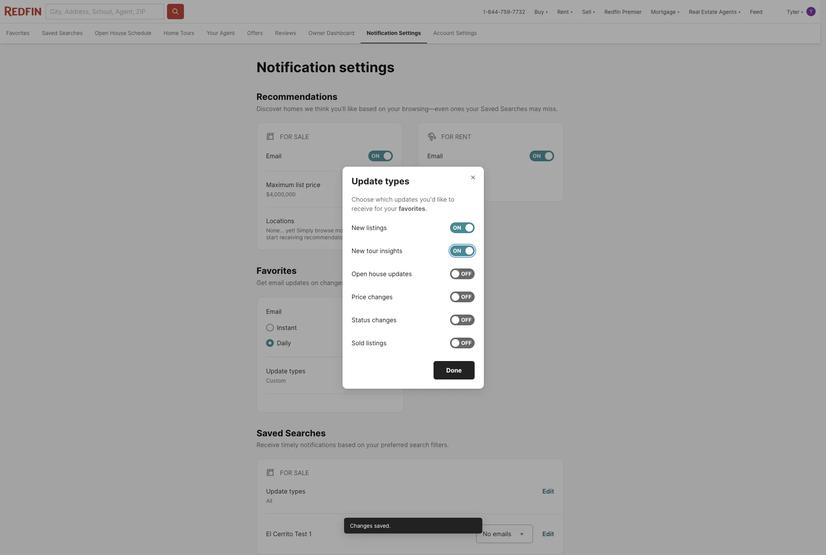 Task type: describe. For each thing, give the bounding box(es) containing it.
your left browsing—even
[[388, 105, 400, 112]]

reviews
[[275, 30, 296, 36]]

759-
[[501, 8, 513, 15]]

dashboard
[[327, 30, 355, 36]]

reviews link
[[269, 23, 303, 43]]

home tours
[[164, 30, 194, 36]]

price
[[306, 181, 321, 189]]

redfin
[[605, 8, 621, 15]]

for for maximum list price
[[280, 133, 292, 141]]

owner dashboard link
[[303, 23, 361, 43]]

1-844-759-7732
[[483, 8, 525, 15]]

edit button for maximum list price
[[381, 180, 393, 198]]

to inside choose which updates you'd like to receive for your
[[449, 195, 455, 203]]

like inside the recommendations discover homes we think you'll like based on your browsing—even ones your saved searches may miss.
[[348, 105, 357, 112]]

update for update types all
[[266, 488, 288, 495]]

get
[[257, 279, 267, 287]]

more
[[335, 227, 348, 234]]

to inside favorites get email updates on changes to the homes in
[[347, 279, 352, 287]]

may
[[529, 105, 541, 112]]

favorites
[[399, 205, 426, 212]]

emails
[[493, 530, 512, 538]]

cerrito
[[273, 530, 293, 538]]

feed
[[750, 8, 763, 15]]

favorites .
[[399, 205, 427, 212]]

favorites for favorites
[[6, 30, 29, 36]]

el cerrito test 1
[[266, 530, 312, 538]]

discover
[[257, 105, 282, 112]]

receive
[[352, 205, 373, 212]]

account settings link
[[427, 23, 483, 43]]

1
[[309, 530, 312, 538]]

open house schedule
[[95, 30, 151, 36]]

your agent
[[207, 30, 235, 36]]

which
[[376, 195, 393, 203]]

searches for saved searches receive timely notifications based on your preferred search filters.
[[285, 428, 326, 439]]

offers
[[247, 30, 263, 36]]

account settings
[[433, 30, 477, 36]]

list
[[296, 181, 304, 189]]

tours
[[180, 30, 194, 36]]

saved searches link
[[36, 23, 89, 43]]

choose which updates you'd like to receive for your
[[352, 195, 455, 212]]

to inside 'locations none... yet! simply browse more homes to start receiving recommendations.'
[[368, 227, 373, 234]]

search
[[410, 441, 429, 449]]

update for update types
[[352, 176, 383, 187]]

test
[[295, 530, 307, 538]]

settings for account settings
[[456, 30, 477, 36]]

favorites get email updates on changes to the homes in
[[257, 266, 393, 287]]

on inside saved searches receive timely notifications based on your preferred search filters.
[[357, 441, 365, 449]]

filters.
[[431, 441, 449, 449]]

rent
[[455, 133, 472, 141]]

edit button for no emails
[[543, 529, 554, 539]]

all
[[266, 498, 272, 504]]

locations
[[266, 217, 294, 225]]

browsing—even
[[402, 105, 449, 112]]

custom
[[266, 377, 286, 384]]

saved searches receive timely notifications based on your preferred search filters.
[[257, 428, 449, 449]]

homes inside favorites get email updates on changes to the homes in
[[365, 279, 385, 287]]

settings for notification settings
[[399, 30, 421, 36]]

ones
[[451, 105, 465, 112]]

el
[[266, 530, 271, 538]]

types for update types all
[[289, 488, 306, 495]]

feed button
[[746, 0, 783, 23]]

redfin premier
[[605, 8, 642, 15]]

maximum
[[266, 181, 294, 189]]

email
[[269, 279, 284, 287]]

locations none... yet! simply browse more homes to start receiving recommendations.
[[266, 217, 373, 240]]

on for rent
[[533, 153, 541, 159]]

we
[[305, 105, 313, 112]]

on inside favorites get email updates on changes to the homes in
[[311, 279, 318, 287]]

recommendations discover homes we think you'll like based on your browsing—even ones your saved searches may miss.
[[257, 91, 558, 112]]

your agent link
[[201, 23, 241, 43]]

Instant radio
[[428, 168, 435, 176]]

user photo image
[[807, 7, 816, 16]]

like inside choose which updates you'd like to receive for your
[[437, 195, 447, 203]]

on for sale
[[372, 153, 380, 159]]

1-
[[483, 8, 488, 15]]

saved inside the recommendations discover homes we think you'll like based on your browsing—even ones your saved searches may miss.
[[481, 105, 499, 112]]

preferred
[[381, 441, 408, 449]]

the
[[354, 279, 364, 287]]

edit button for update types
[[543, 487, 554, 504]]

browse
[[315, 227, 334, 234]]

saved searches
[[42, 30, 83, 36]]

choose
[[352, 195, 374, 203]]

edit for no emails
[[543, 530, 554, 538]]

receiving
[[280, 234, 303, 240]]

house
[[110, 30, 126, 36]]

sale for update types
[[294, 469, 309, 477]]

favorites link
[[0, 23, 36, 43]]

7732
[[513, 8, 525, 15]]

homes inside the recommendations discover homes we think you'll like based on your browsing—even ones your saved searches may miss.
[[284, 105, 303, 112]]

homes inside 'locations none... yet! simply browse more homes to start receiving recommendations.'
[[350, 227, 367, 234]]

account
[[433, 30, 455, 36]]

your right ones
[[466, 105, 479, 112]]

update types custom
[[266, 367, 306, 384]]

based inside saved searches receive timely notifications based on your preferred search filters.
[[338, 441, 356, 449]]

for rent
[[441, 133, 472, 141]]

recommendations
[[257, 91, 338, 102]]

instant
[[277, 324, 297, 332]]

settings
[[339, 59, 395, 76]]

maximum list price $4,000,000
[[266, 181, 321, 197]]

email for for sale
[[266, 152, 282, 160]]

.
[[426, 205, 427, 212]]



Task type: vqa. For each thing, say whether or not it's contained in the screenshot.
the competitive to the middle
no



Task type: locate. For each thing, give the bounding box(es) containing it.
settings left account
[[399, 30, 421, 36]]

1 vertical spatial to
[[368, 227, 373, 234]]

settings inside 'link'
[[399, 30, 421, 36]]

timely
[[281, 441, 299, 449]]

edit for maximum list price
[[381, 181, 393, 189]]

updates inside choose which updates you'd like to receive for your
[[395, 195, 418, 203]]

types for update types
[[385, 176, 410, 187]]

2 horizontal spatial to
[[449, 195, 455, 203]]

update inside update types custom
[[266, 367, 288, 375]]

notification settings link
[[361, 23, 427, 43]]

Instant radio
[[266, 324, 274, 332]]

update
[[352, 176, 383, 187], [266, 367, 288, 375], [266, 488, 288, 495]]

homes right more
[[350, 227, 367, 234]]

1 vertical spatial favorites
[[257, 266, 297, 276]]

schedule
[[128, 30, 151, 36]]

offers link
[[241, 23, 269, 43]]

0 vertical spatial saved
[[42, 30, 57, 36]]

0 vertical spatial updates
[[395, 195, 418, 203]]

favorites for favorites get email updates on changes to the homes in
[[257, 266, 297, 276]]

0 horizontal spatial on
[[372, 153, 380, 159]]

0 horizontal spatial to
[[347, 279, 352, 287]]

email up instant radio
[[428, 152, 443, 160]]

email up maximum in the left top of the page
[[266, 152, 282, 160]]

saved for saved searches receive timely notifications based on your preferred search filters.
[[257, 428, 283, 439]]

1 horizontal spatial based
[[359, 105, 377, 112]]

1 vertical spatial for sale
[[280, 469, 309, 477]]

for sale for update types
[[280, 469, 309, 477]]

updates
[[395, 195, 418, 203], [286, 279, 309, 287]]

on
[[372, 153, 380, 159], [533, 153, 541, 159]]

daily
[[277, 339, 291, 347]]

for sale
[[280, 133, 309, 141], [280, 469, 309, 477]]

searches for saved searches
[[59, 30, 83, 36]]

1 vertical spatial update
[[266, 367, 288, 375]]

0 vertical spatial edit
[[381, 181, 393, 189]]

for
[[375, 205, 383, 212]]

1 vertical spatial types
[[289, 367, 306, 375]]

0 vertical spatial homes
[[284, 105, 303, 112]]

notifications
[[300, 441, 336, 449]]

0 horizontal spatial updates
[[286, 279, 309, 287]]

to right you'd in the right of the page
[[449, 195, 455, 203]]

for down discover
[[280, 133, 292, 141]]

0 vertical spatial daily radio
[[428, 184, 435, 191]]

for sale up update types all
[[280, 469, 309, 477]]

1 vertical spatial edit
[[543, 488, 554, 495]]

saved right the 'favorites' link
[[42, 30, 57, 36]]

1 horizontal spatial updates
[[395, 195, 418, 203]]

0 vertical spatial update
[[352, 176, 383, 187]]

to down receive
[[368, 227, 373, 234]]

1 vertical spatial on
[[311, 279, 318, 287]]

0 horizontal spatial notification
[[257, 59, 336, 76]]

start
[[266, 234, 278, 240]]

update types all
[[266, 488, 306, 504]]

updates up favorites
[[395, 195, 418, 203]]

owner
[[309, 30, 325, 36]]

notification for notification settings
[[367, 30, 398, 36]]

1 vertical spatial edit button
[[543, 487, 554, 504]]

home tours link
[[158, 23, 201, 43]]

0 vertical spatial like
[[348, 105, 357, 112]]

notification up recommendations
[[257, 59, 336, 76]]

searches up notifications at the bottom left
[[285, 428, 326, 439]]

update types
[[352, 176, 410, 187]]

based right notifications at the bottom left
[[338, 441, 356, 449]]

home
[[164, 30, 179, 36]]

0 vertical spatial based
[[359, 105, 377, 112]]

2 horizontal spatial saved
[[481, 105, 499, 112]]

0 horizontal spatial like
[[348, 105, 357, 112]]

like right you'll
[[348, 105, 357, 112]]

types inside update types all
[[289, 488, 306, 495]]

edit button
[[381, 180, 393, 198], [543, 487, 554, 504], [543, 529, 554, 539]]

1 vertical spatial updates
[[286, 279, 309, 287]]

saved.
[[374, 522, 391, 529]]

based inside the recommendations discover homes we think you'll like based on your browsing—even ones your saved searches may miss.
[[359, 105, 377, 112]]

1 horizontal spatial favorites
[[257, 266, 297, 276]]

miss.
[[543, 105, 558, 112]]

for up update types all
[[280, 469, 292, 477]]

2 on from the left
[[533, 153, 541, 159]]

1 settings from the left
[[399, 30, 421, 36]]

think
[[315, 105, 329, 112]]

0 vertical spatial for sale
[[280, 133, 309, 141]]

premier
[[622, 8, 642, 15]]

searches inside the recommendations discover homes we think you'll like based on your browsing—even ones your saved searches may miss.
[[501, 105, 528, 112]]

your down which
[[384, 205, 397, 212]]

saved up receive on the bottom of the page
[[257, 428, 283, 439]]

2 vertical spatial homes
[[365, 279, 385, 287]]

Daily radio
[[428, 184, 435, 191], [266, 339, 274, 347]]

notification settings
[[367, 30, 421, 36]]

based right you'll
[[359, 105, 377, 112]]

1 horizontal spatial daily radio
[[428, 184, 435, 191]]

you'd
[[420, 195, 436, 203]]

2 vertical spatial types
[[289, 488, 306, 495]]

2 horizontal spatial searches
[[501, 105, 528, 112]]

1 horizontal spatial searches
[[285, 428, 326, 439]]

notification settings
[[257, 59, 395, 76]]

update up the custom
[[266, 367, 288, 375]]

update types dialog
[[343, 167, 484, 389]]

0 vertical spatial favorites
[[6, 30, 29, 36]]

daily radio left daily
[[266, 339, 274, 347]]

2 vertical spatial on
[[357, 441, 365, 449]]

daily radio up you'd in the right of the page
[[428, 184, 435, 191]]

0 horizontal spatial searches
[[59, 30, 83, 36]]

searches
[[59, 30, 83, 36], [501, 105, 528, 112], [285, 428, 326, 439]]

done button
[[434, 361, 475, 379]]

changes
[[350, 522, 373, 529]]

edit for update types
[[543, 488, 554, 495]]

1 horizontal spatial notification
[[367, 30, 398, 36]]

receive
[[257, 441, 279, 449]]

0 vertical spatial on
[[379, 105, 386, 112]]

no emails
[[483, 530, 512, 538]]

daily radio for email
[[428, 184, 435, 191]]

done
[[446, 366, 462, 374]]

0 horizontal spatial favorites
[[6, 30, 29, 36]]

1 horizontal spatial to
[[368, 227, 373, 234]]

saved inside saved searches receive timely notifications based on your preferred search filters.
[[257, 428, 283, 439]]

open
[[95, 30, 109, 36]]

sale for email
[[294, 133, 309, 141]]

1 vertical spatial sale
[[294, 469, 309, 477]]

no
[[483, 530, 491, 538]]

0 vertical spatial searches
[[59, 30, 83, 36]]

your left preferred
[[366, 441, 379, 449]]

2 vertical spatial to
[[347, 279, 352, 287]]

sale down "we"
[[294, 133, 309, 141]]

1 horizontal spatial on
[[357, 441, 365, 449]]

notification up settings
[[367, 30, 398, 36]]

1 vertical spatial homes
[[350, 227, 367, 234]]

2 settings from the left
[[456, 30, 477, 36]]

daily radio for instant
[[266, 339, 274, 347]]

2 for sale from the top
[[280, 469, 309, 477]]

owner dashboard
[[309, 30, 355, 36]]

0 vertical spatial edit button
[[381, 180, 393, 198]]

0 horizontal spatial based
[[338, 441, 356, 449]]

settings right account
[[456, 30, 477, 36]]

edit
[[381, 181, 393, 189], [543, 488, 554, 495], [543, 530, 554, 538]]

searches inside saved searches receive timely notifications based on your preferred search filters.
[[285, 428, 326, 439]]

your inside choose which updates you'd like to receive for your
[[384, 205, 397, 212]]

1 on from the left
[[372, 153, 380, 159]]

saved for saved searches
[[42, 30, 57, 36]]

recommendations.
[[304, 234, 352, 240]]

email
[[266, 152, 282, 160], [428, 152, 443, 160], [266, 308, 282, 315]]

types for update types custom
[[289, 367, 306, 375]]

0 vertical spatial sale
[[294, 133, 309, 141]]

like right you'd in the right of the page
[[437, 195, 447, 203]]

homes left in
[[365, 279, 385, 287]]

1 vertical spatial searches
[[501, 105, 528, 112]]

1 vertical spatial saved
[[481, 105, 499, 112]]

for for el cerrito test 1
[[280, 469, 292, 477]]

yet!
[[286, 227, 295, 234]]

1 horizontal spatial like
[[437, 195, 447, 203]]

simply
[[297, 227, 314, 234]]

none...
[[266, 227, 284, 234]]

changes saved.
[[350, 522, 391, 529]]

notification inside 'link'
[[367, 30, 398, 36]]

1 for sale from the top
[[280, 133, 309, 141]]

2 sale from the top
[[294, 469, 309, 477]]

your inside saved searches receive timely notifications based on your preferred search filters.
[[366, 441, 379, 449]]

update for update types custom
[[266, 367, 288, 375]]

0 horizontal spatial settings
[[399, 30, 421, 36]]

0 vertical spatial to
[[449, 195, 455, 203]]

None checkbox
[[450, 268, 475, 279], [370, 306, 395, 317], [450, 314, 475, 325], [450, 268, 475, 279], [370, 306, 395, 317], [450, 314, 475, 325]]

0 horizontal spatial on
[[311, 279, 318, 287]]

2 vertical spatial searches
[[285, 428, 326, 439]]

to
[[449, 195, 455, 203], [368, 227, 373, 234], [347, 279, 352, 287]]

0 vertical spatial notification
[[367, 30, 398, 36]]

2 vertical spatial edit
[[543, 530, 554, 538]]

in
[[387, 279, 392, 287]]

saved right ones
[[481, 105, 499, 112]]

email up instant option on the bottom left of the page
[[266, 308, 282, 315]]

for sale down "we"
[[280, 133, 309, 141]]

2 vertical spatial saved
[[257, 428, 283, 439]]

favorites inside favorites get email updates on changes to the homes in
[[257, 266, 297, 276]]

searches left open
[[59, 30, 83, 36]]

saved
[[42, 30, 57, 36], [481, 105, 499, 112], [257, 428, 283, 439]]

update up the all
[[266, 488, 288, 495]]

types inside update types custom
[[289, 367, 306, 375]]

2 vertical spatial update
[[266, 488, 288, 495]]

update types element
[[352, 167, 419, 187]]

submit search image
[[172, 8, 179, 15]]

1 vertical spatial daily radio
[[266, 339, 274, 347]]

update inside update types all
[[266, 488, 288, 495]]

open house schedule link
[[89, 23, 158, 43]]

to left the 'the'
[[347, 279, 352, 287]]

2 horizontal spatial on
[[379, 105, 386, 112]]

1 vertical spatial notification
[[257, 59, 336, 76]]

types inside dialog
[[385, 176, 410, 187]]

None checkbox
[[368, 151, 393, 161], [530, 151, 554, 161], [450, 222, 475, 233], [450, 245, 475, 256], [450, 291, 475, 302], [450, 338, 475, 348], [368, 151, 393, 161], [530, 151, 554, 161], [450, 222, 475, 233], [450, 245, 475, 256], [450, 291, 475, 302], [450, 338, 475, 348]]

email for for rent
[[428, 152, 443, 160]]

updates inside favorites get email updates on changes to the homes in
[[286, 279, 309, 287]]

notification for notification settings
[[257, 59, 336, 76]]

homes down recommendations
[[284, 105, 303, 112]]

your
[[388, 105, 400, 112], [466, 105, 479, 112], [384, 205, 397, 212], [366, 441, 379, 449]]

for sale for email
[[280, 133, 309, 141]]

2 vertical spatial edit button
[[543, 529, 554, 539]]

sale up update types all
[[294, 469, 309, 477]]

1 vertical spatial based
[[338, 441, 356, 449]]

1 horizontal spatial settings
[[456, 30, 477, 36]]

1-844-759-7732 link
[[483, 8, 525, 15]]

1 horizontal spatial on
[[533, 153, 541, 159]]

you'll
[[331, 105, 346, 112]]

0 horizontal spatial daily radio
[[266, 339, 274, 347]]

$4,000,000
[[266, 191, 296, 197]]

844-
[[488, 8, 501, 15]]

1 vertical spatial like
[[437, 195, 447, 203]]

0 horizontal spatial saved
[[42, 30, 57, 36]]

searches left may
[[501, 105, 528, 112]]

update inside dialog
[[352, 176, 383, 187]]

1 horizontal spatial saved
[[257, 428, 283, 439]]

for left the rent
[[441, 133, 454, 141]]

on inside the recommendations discover homes we think you'll like based on your browsing—even ones your saved searches may miss.
[[379, 105, 386, 112]]

types
[[385, 176, 410, 187], [289, 367, 306, 375], [289, 488, 306, 495]]

0 vertical spatial types
[[385, 176, 410, 187]]

1 sale from the top
[[294, 133, 309, 141]]

updates right email
[[286, 279, 309, 287]]

sale
[[294, 133, 309, 141], [294, 469, 309, 477]]

homes
[[284, 105, 303, 112], [350, 227, 367, 234], [365, 279, 385, 287]]

update up choose at the left top of page
[[352, 176, 383, 187]]

redfin premier button
[[600, 0, 647, 23]]

like
[[348, 105, 357, 112], [437, 195, 447, 203]]

your
[[207, 30, 218, 36]]

for
[[280, 133, 292, 141], [441, 133, 454, 141], [280, 469, 292, 477]]



